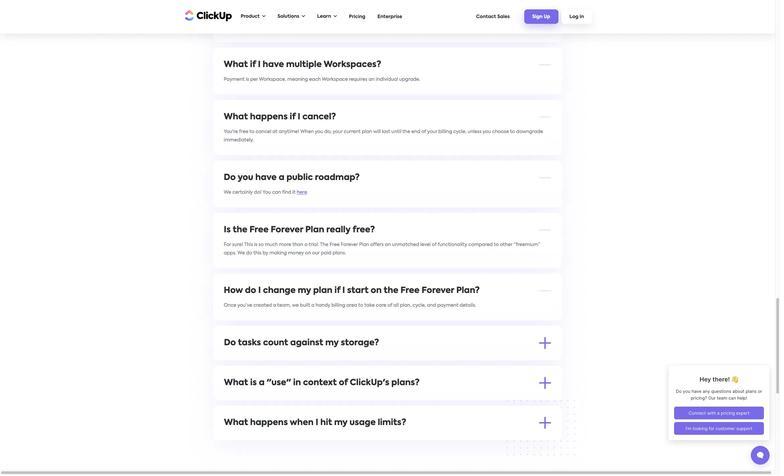 Task type: describe. For each thing, give the bounding box(es) containing it.
1 vertical spatial have
[[256, 174, 277, 182]]

a up intended
[[259, 379, 265, 387]]

1 horizontal spatial as
[[351, 435, 356, 440]]

prorated
[[307, 16, 327, 21]]

you inside the "uses" are intended as a demonstration of paid plan features, allowing you to explore their value for your workflows. uses are cumulative throughout a workspace and they do not reset or count down. when you reach a use limit, you won't lose any data, but you won't be able to edit or create new items with that feature. you can find a breakdown which features have usage limits
[[323, 412, 332, 417]]

product button
[[238, 10, 269, 23]]

i up created at left bottom
[[259, 287, 261, 295]]

file
[[233, 356, 241, 360]]

on inside for sure! this is so much more than a trial. the free forever plan offers an unmatched level of functionality compared to other "freemium" apps. we do this by making money on our paid plans.
[[306, 251, 312, 256]]

their
[[423, 396, 433, 400]]

find inside you'll still be able to use clickup, and we'll let you know as soon as a limit is reached. we're happy to provide a grace period to find the plan that works for you!
[[514, 435, 523, 440]]

your left workspace.
[[488, 16, 498, 21]]

1 users from the left
[[452, 16, 464, 21]]

paid inside clickup automatically bills you at a prorated price based on the time left in your cycle for any paid users added to your workspace. paid users include members and internal guests.
[[441, 16, 451, 21]]

we
[[293, 303, 299, 308]]

you up certainly
[[238, 174, 254, 182]]

a up features at the bottom right of page
[[408, 404, 411, 409]]

down.
[[354, 404, 368, 409]]

by
[[263, 251, 269, 256]]

reached.
[[396, 435, 417, 440]]

the right is
[[233, 226, 248, 234]]

features
[[399, 412, 419, 417]]

0 horizontal spatial in
[[293, 379, 301, 387]]

free?
[[353, 226, 376, 234]]

cumulative
[[513, 396, 538, 400]]

the inside you'll still be able to use clickup, and we'll let you know as soon as a limit is reached. we're happy to provide a grace period to find the plan that works for you!
[[524, 435, 532, 440]]

left
[[385, 16, 393, 21]]

demonstration
[[282, 396, 316, 400]]

uses
[[492, 396, 503, 400]]

2 won't from the left
[[510, 404, 523, 409]]

guests.
[[295, 25, 311, 29]]

1 vertical spatial if
[[290, 113, 296, 121]]

intended
[[249, 396, 270, 400]]

0 horizontal spatial can
[[273, 190, 282, 195]]

workspace inside the "uses" are intended as a demonstration of paid plan features, allowing you to explore their value for your workflows. uses are cumulative throughout a workspace and they do not reset or count down. when you reach a use limit, you won't lose any data, but you won't be able to edit or create new items with that feature. you can find a breakdown which features have usage limits
[[256, 404, 282, 409]]

1 horizontal spatial workspace
[[322, 77, 348, 82]]

and inside the "uses" are intended as a demonstration of paid plan features, allowing you to explore their value for your workflows. uses are cumulative throughout a workspace and they do not reset or count down. when you reach a use limit, you won't lose any data, but you won't be able to edit or create new items with that feature. you can find a breakdown which features have usage limits
[[283, 404, 292, 409]]

i up workspace,
[[258, 61, 261, 69]]

here
[[297, 190, 308, 195]]

we inside for sure! this is so much more than a trial. the free forever plan offers an unmatched level of functionality compared to other "freemium" apps. we do this by making money on our paid plans.
[[238, 251, 245, 256]]

0 horizontal spatial forever
[[271, 226, 304, 234]]

here link
[[297, 190, 308, 195]]

solutions
[[278, 14, 300, 19]]

0 horizontal spatial an
[[369, 77, 375, 82]]

plan inside you're free to cancel at anytime! when you do, your current plan will last until the end of your billing cycle, unless you choose to downgrade immediately.
[[362, 129, 373, 134]]

cancel?
[[303, 113, 337, 121]]

learn button
[[314, 10, 341, 23]]

0 horizontal spatial free
[[250, 226, 269, 234]]

unmatched
[[393, 242, 420, 247]]

1 horizontal spatial are
[[274, 356, 282, 360]]

workflows.
[[467, 396, 491, 400]]

payment is per workspace, meaning each workspace requires an individual upgrade.
[[224, 77, 421, 82]]

0 vertical spatial if
[[250, 61, 256, 69]]

workspace.
[[499, 16, 526, 21]]

sign up
[[533, 14, 551, 19]]

0 horizontal spatial are
[[240, 396, 248, 400]]

you up which
[[384, 404, 392, 409]]

1 vertical spatial or
[[235, 412, 239, 417]]

the up all
[[384, 287, 399, 295]]

a down "use"
[[278, 396, 281, 400]]

new
[[257, 412, 267, 417]]

it
[[293, 190, 296, 195]]

0 horizontal spatial count
[[263, 339, 289, 348]]

not
[[312, 404, 320, 409]]

2 vertical spatial if
[[335, 287, 341, 295]]

period
[[492, 435, 507, 440]]

happy
[[432, 435, 447, 440]]

use inside the "uses" are intended as a demonstration of paid plan features, allowing you to explore their value for your workflows. uses are cumulative throughout a workspace and they do not reset or count down. when you reach a use limit, you won't lose any data, but you won't be able to edit or create new items with that feature. you can find a breakdown which features have usage limits
[[412, 404, 420, 409]]

your inside the "uses" are intended as a demonstration of paid plan features, allowing you to explore their value for your workflows. uses are cumulative throughout a workspace and they do not reset or count down. when you reach a use limit, you won't lose any data, but you won't be able to edit or create new items with that feature. you can find a breakdown which features have usage limits
[[455, 396, 465, 400]]

reset
[[321, 404, 333, 409]]

plan inside the "uses" are intended as a demonstration of paid plan features, allowing you to explore their value for your workflows. uses are cumulative throughout a workspace and they do not reset or count down. when you reach a use limit, you won't lose any data, but you won't be able to edit or create new items with that feature. you can find a breakdown which features have usage limits
[[335, 396, 345, 400]]

hit
[[321, 419, 332, 427]]

for for your
[[448, 396, 454, 400]]

area
[[347, 303, 358, 308]]

per
[[251, 77, 258, 82]]

the left only
[[283, 356, 291, 360]]

my for storage?
[[326, 339, 339, 348]]

"uses"
[[224, 396, 239, 400]]

workspaces?
[[324, 61, 382, 69]]

to inside clickup automatically bills you at a prorated price based on the time left in your cycle for any paid users added to your workspace. paid users include members and internal guests.
[[482, 16, 487, 21]]

a down the down.
[[353, 412, 356, 417]]

at for anytime!
[[273, 129, 278, 134]]

you inside clickup automatically bills you at a prorated price based on the time left in your cycle for any paid users added to your workspace. paid users include members and internal guests.
[[287, 16, 295, 21]]

contact
[[477, 14, 497, 19]]

grace
[[477, 435, 490, 440]]

built
[[300, 303, 311, 308]]

a left the public
[[279, 174, 285, 182]]

be inside the "uses" are intended as a demonstration of paid plan features, allowing you to explore their value for your workflows. uses are cumulative throughout a workspace and they do not reset or count down. when you reach a use limit, you won't lose any data, but you won't be able to edit or create new items with that feature. you can find a breakdown which features have usage limits
[[524, 404, 530, 409]]

of left all
[[388, 303, 393, 308]]

cancel
[[256, 129, 272, 134]]

1 vertical spatial do
[[245, 287, 257, 295]]

you inside you'll still be able to use clickup, and we'll let you know as soon as a limit is reached. we're happy to provide a grace period to find the plan that works for you!
[[328, 435, 336, 440]]

what for what is a "use" in context of clickup's plans?
[[224, 379, 248, 387]]

free for plan
[[401, 287, 420, 295]]

payment
[[224, 77, 245, 82]]

each
[[310, 77, 321, 82]]

sure!
[[233, 242, 244, 247]]

include
[[224, 25, 241, 29]]

contact sales
[[477, 14, 510, 19]]

.
[[308, 190, 309, 195]]

2 users from the left
[[539, 16, 550, 21]]

know
[[338, 435, 350, 440]]

reach
[[394, 404, 407, 409]]

of inside the "uses" are intended as a demonstration of paid plan features, allowing you to explore their value for your workflows. uses are cumulative throughout a workspace and they do not reset or count down. when you reach a use limit, you won't lose any data, but you won't be able to edit or create new items with that feature. you can find a breakdown which features have usage limits
[[318, 396, 322, 400]]

clickup
[[224, 16, 242, 21]]

and inside you'll still be able to use clickup, and we'll let you know as soon as a limit is reached. we're happy to provide a grace period to find the plan that works for you!
[[300, 435, 309, 440]]

still
[[237, 435, 245, 440]]

cycle, inside you're free to cancel at anytime! when you do, your current plan will last until the end of your billing cycle, unless you choose to downgrade immediately.
[[454, 129, 467, 134]]

they
[[293, 404, 304, 409]]

enterprise
[[378, 14, 403, 19]]

you!
[[257, 444, 267, 449]]

added
[[465, 16, 481, 21]]

against
[[291, 339, 324, 348]]

automatically
[[243, 16, 276, 21]]

limits?
[[378, 419, 407, 427]]

product
[[241, 14, 260, 19]]

is the free forever plan really free?
[[224, 226, 376, 234]]

is inside you'll still be able to use clickup, and we'll let you know as soon as a limit is reached. we're happy to provide a grace period to find the plan that works for you!
[[392, 435, 395, 440]]

storage?
[[341, 339, 380, 348]]

log in
[[570, 14, 585, 19]]

take
[[365, 303, 375, 308]]

paid inside the "uses" are intended as a demonstration of paid plan features, allowing you to explore their value for your workflows. uses are cumulative throughout a workspace and they do not reset or count down. when you reach a use limit, you won't lose any data, but you won't be able to edit or create new items with that feature. you can find a breakdown which features have usage limits
[[323, 396, 334, 400]]

in inside clickup automatically bills you at a prorated price based on the time left in your cycle for any paid users added to your workspace. paid users include members and internal guests.
[[394, 16, 398, 21]]

things
[[302, 356, 317, 360]]

log
[[570, 14, 579, 19]]

downgrade
[[517, 129, 544, 134]]

a right built
[[312, 303, 315, 308]]

plan?
[[457, 287, 480, 295]]

of up features,
[[339, 379, 348, 387]]

you down value
[[434, 404, 442, 409]]

once
[[224, 303, 237, 308]]

2 horizontal spatial are
[[504, 396, 511, 400]]

for for any
[[423, 16, 430, 21]]

solutions button
[[274, 10, 309, 23]]

what if i have multiple workspaces?
[[224, 61, 382, 69]]

so
[[259, 242, 264, 247]]

can inside the "uses" are intended as a demonstration of paid plan features, allowing you to explore their value for your workflows. uses are cumulative throughout a workspace and they do not reset or count down. when you reach a use limit, you won't lose any data, but you won't be able to edit or create new items with that feature. you can find a breakdown which features have usage limits
[[333, 412, 342, 417]]

attachments
[[242, 356, 273, 360]]

on for based
[[357, 16, 363, 21]]

pricing link
[[346, 11, 369, 22]]

and left payment
[[428, 303, 437, 308]]

for
[[224, 242, 232, 247]]

as inside the "uses" are intended as a demonstration of paid plan features, allowing you to explore their value for your workflows. uses are cumulative throughout a workspace and they do not reset or count down. when you reach a use limit, you won't lose any data, but you won't be able to edit or create new items with that feature. you can find a breakdown which features have usage limits
[[271, 396, 276, 400]]

log in link
[[562, 9, 593, 24]]

0 vertical spatial we
[[224, 190, 232, 195]]

2 horizontal spatial that
[[318, 356, 328, 360]]

lose
[[457, 404, 467, 409]]

soon
[[358, 435, 369, 440]]

on for start
[[371, 287, 382, 295]]

when inside the "uses" are intended as a demonstration of paid plan features, allowing you to explore their value for your workflows. uses are cumulative throughout a workspace and they do not reset or count down. when you reach a use limit, you won't lose any data, but you won't be able to edit or create new items with that feature. you can find a breakdown which features have usage limits
[[369, 404, 383, 409]]

items
[[268, 412, 280, 417]]

2 vertical spatial my
[[335, 419, 348, 427]]

limit
[[380, 435, 391, 440]]

0 vertical spatial have
[[263, 61, 285, 69]]

clickup image
[[183, 9, 232, 22]]

2 horizontal spatial as
[[370, 435, 375, 440]]

forever for i
[[422, 287, 455, 295]]

context
[[303, 379, 337, 387]]

provide
[[454, 435, 471, 440]]

1 vertical spatial billing
[[332, 303, 346, 308]]



Task type: vqa. For each thing, say whether or not it's contained in the screenshot.
Clickup. in the will walk you through her journey of helping 100+ members of finastra's marketing team adopt clickup.
no



Task type: locate. For each thing, give the bounding box(es) containing it.
users right paid
[[539, 16, 550, 21]]

a inside for sure! this is so much more than a trial. the free forever plan offers an unmatched level of functionality compared to other "freemium" apps. we do this by making money on our paid plans.
[[305, 242, 308, 247]]

a
[[302, 16, 306, 21], [279, 174, 285, 182], [305, 242, 308, 247], [274, 303, 277, 308], [312, 303, 315, 308], [259, 379, 265, 387], [278, 396, 281, 400], [252, 404, 255, 409], [408, 404, 411, 409], [353, 412, 356, 417], [376, 435, 379, 440], [473, 435, 476, 440]]

1 vertical spatial on
[[306, 251, 312, 256]]

use left clickup,
[[271, 435, 278, 440]]

any right cycle
[[431, 16, 440, 21]]

1 vertical spatial at
[[273, 129, 278, 134]]

do you have a public roadmap?
[[224, 174, 360, 182]]

you'll
[[224, 435, 236, 440]]

on left our
[[306, 251, 312, 256]]

1 horizontal spatial we
[[238, 251, 245, 256]]

up
[[544, 14, 551, 19]]

is inside for sure! this is so much more than a trial. the free forever plan offers an unmatched level of functionality compared to other "freemium" apps. we do this by making money on our paid plans.
[[255, 242, 258, 247]]

billing left 'area'
[[332, 303, 346, 308]]

you're free to cancel at anytime! when you do, your current plan will last until the end of your billing cycle, unless you choose to downgrade immediately.
[[224, 129, 544, 142]]

2 horizontal spatial if
[[335, 287, 341, 295]]

do!
[[254, 190, 262, 195]]

do left "this"
[[247, 251, 253, 256]]

team's
[[356, 356, 371, 360]]

1 horizontal spatial won't
[[510, 404, 523, 409]]

price
[[329, 16, 340, 21]]

do left not
[[305, 404, 311, 409]]

billing inside you're free to cancel at anytime! when you do, your current plan will last until the end of your billing cycle, unless you choose to downgrade immediately.
[[439, 129, 453, 134]]

free inside for sure! this is so much more than a trial. the free forever plan offers an unmatched level of functionality compared to other "freemium" apps. we do this by making money on our paid plans.
[[330, 242, 340, 247]]

your up the lose
[[455, 396, 465, 400]]

all
[[394, 303, 399, 308]]

1 horizontal spatial any
[[468, 404, 476, 409]]

when right the "anytime!"
[[301, 129, 314, 134]]

clickup automatically bills you at a prorated price based on the time left in your cycle for any paid users added to your workspace. paid users include members and internal guests.
[[224, 16, 550, 29]]

the left the time
[[364, 16, 372, 21]]

find inside the "uses" are intended as a demonstration of paid plan features, allowing you to explore their value for your workflows. uses are cumulative throughout a workspace and they do not reset or count down. when you reach a use limit, you won't lose any data, but you won't be able to edit or create new items with that feature. you can find a breakdown which features have usage limits
[[343, 412, 352, 417]]

2 vertical spatial free
[[401, 287, 420, 295]]

plan inside for sure! this is so much more than a trial. the free forever plan offers an unmatched level of functionality compared to other "freemium" apps. we do this by making money on our paid plans.
[[360, 242, 370, 247]]

1 what from the top
[[224, 61, 248, 69]]

as right intended
[[271, 396, 276, 400]]

do inside the "uses" are intended as a demonstration of paid plan features, allowing you to explore their value for your workflows. uses are cumulative throughout a workspace and they do not reset or count down. when you reach a use limit, you won't lose any data, but you won't be able to edit or create new items with that feature. you can find a breakdown which features have usage limits
[[305, 404, 311, 409]]

use inside you'll still be able to use clickup, and we'll let you know as soon as a limit is reached. we're happy to provide a grace period to find the plan that works for you!
[[271, 435, 278, 440]]

2 vertical spatial on
[[371, 287, 382, 295]]

at for a
[[296, 16, 301, 21]]

throughout
[[224, 404, 250, 409]]

individual
[[376, 77, 399, 82]]

have inside the "uses" are intended as a demonstration of paid plan features, allowing you to explore their value for your workflows. uses are cumulative throughout a workspace and they do not reset or count down. when you reach a use limit, you won't lose any data, but you won't be able to edit or create new items with that feature. you can find a breakdown which features have usage limits
[[420, 412, 431, 417]]

my right hit at the left of page
[[335, 419, 348, 427]]

0 horizontal spatial at
[[273, 129, 278, 134]]

the inside clickup automatically bills you at a prorated price based on the time left in your cycle for any paid users added to your workspace. paid users include members and internal guests.
[[364, 16, 372, 21]]

0 vertical spatial my
[[298, 287, 312, 295]]

0 vertical spatial that
[[318, 356, 328, 360]]

the
[[364, 16, 372, 21], [403, 129, 411, 134], [233, 226, 248, 234], [384, 287, 399, 295], [283, 356, 291, 360], [524, 435, 532, 440]]

free
[[250, 226, 269, 234], [330, 242, 340, 247], [401, 287, 420, 295]]

in
[[580, 14, 585, 19], [394, 16, 398, 21], [293, 379, 301, 387]]

0 horizontal spatial if
[[250, 61, 256, 69]]

can left it
[[273, 190, 282, 195]]

1 horizontal spatial when
[[369, 404, 383, 409]]

1 vertical spatial find
[[343, 412, 352, 417]]

edit
[[224, 412, 233, 417]]

cycle, left unless
[[454, 129, 467, 134]]

apps.
[[224, 251, 237, 256]]

your right "end" at the right top
[[428, 129, 438, 134]]

find
[[283, 190, 292, 195], [343, 412, 352, 417], [514, 435, 523, 440]]

really
[[327, 226, 351, 234]]

1 horizontal spatial if
[[290, 113, 296, 121]]

and inside clickup automatically bills you at a prorated price based on the time left in your cycle for any paid users added to your workspace. paid users include members and internal guests.
[[265, 25, 274, 29]]

when down allowing
[[369, 404, 383, 409]]

to
[[482, 16, 487, 21], [250, 129, 255, 134], [511, 129, 516, 134], [495, 242, 500, 247], [359, 303, 364, 308], [398, 396, 403, 400], [542, 404, 547, 409], [264, 435, 269, 440], [448, 435, 453, 440], [508, 435, 513, 440]]

1 vertical spatial an
[[385, 242, 391, 247]]

0 vertical spatial billing
[[439, 129, 453, 134]]

of inside for sure! this is so much more than a trial. the free forever plan offers an unmatched level of functionality compared to other "freemium" apps. we do this by making money on our paid plans.
[[433, 242, 437, 247]]

do for do tasks count against my storage?
[[224, 339, 236, 348]]

what for what happens if i cancel?
[[224, 113, 248, 121]]

you right but
[[500, 404, 508, 409]]

0 horizontal spatial cycle,
[[413, 303, 426, 308]]

of up not
[[318, 396, 322, 400]]

this
[[245, 242, 253, 247]]

1 happens from the top
[[250, 113, 288, 121]]

0 horizontal spatial when
[[301, 129, 314, 134]]

that
[[318, 356, 328, 360], [293, 412, 303, 417], [224, 444, 234, 449]]

a inside clickup automatically bills you at a prorated price based on the time left in your cycle for any paid users added to your workspace. paid users include members and internal guests.
[[302, 16, 306, 21]]

what up you're
[[224, 113, 248, 121]]

for inside clickup automatically bills you at a prorated price based on the time left in your cycle for any paid users added to your workspace. paid users include members and internal guests.
[[423, 16, 430, 21]]

public
[[287, 174, 313, 182]]

0 horizontal spatial billing
[[332, 303, 346, 308]]

you left the do,
[[315, 129, 324, 134]]

that down you'll
[[224, 444, 234, 449]]

free for much
[[330, 242, 340, 247]]

any inside the "uses" are intended as a demonstration of paid plan features, allowing you to explore their value for your workflows. uses are cumulative throughout a workspace and they do not reset or count down. when you reach a use limit, you won't lose any data, but you won't be able to edit or create new items with that feature. you can find a breakdown which features have usage limits
[[468, 404, 476, 409]]

1 vertical spatial able
[[253, 435, 263, 440]]

forever up plans.
[[341, 242, 359, 247]]

and up 'with'
[[283, 404, 292, 409]]

your left cycle
[[399, 16, 409, 21]]

at
[[296, 16, 301, 21], [273, 129, 278, 134]]

plan
[[306, 226, 325, 234], [360, 242, 370, 247]]

limit,
[[421, 404, 433, 409]]

won't down cumulative
[[510, 404, 523, 409]]

your right the do,
[[333, 129, 343, 134]]

0 vertical spatial happens
[[250, 113, 288, 121]]

0 horizontal spatial usage
[[350, 419, 376, 427]]

2 what from the top
[[224, 113, 248, 121]]

able up you!
[[253, 435, 263, 440]]

no! file attachments are the only things that affect your team's storage.
[[224, 356, 391, 360]]

happens
[[250, 113, 288, 121], [250, 419, 288, 427]]

1 horizontal spatial usage
[[433, 412, 447, 417]]

if up per
[[250, 61, 256, 69]]

on right based in the left of the page
[[357, 16, 363, 21]]

0 vertical spatial paid
[[441, 16, 451, 21]]

find left it
[[283, 190, 292, 195]]

my up built
[[298, 287, 312, 295]]

a left team,
[[274, 303, 277, 308]]

workspace up items
[[256, 404, 282, 409]]

feature.
[[304, 412, 322, 417]]

do tasks count against my storage?
[[224, 339, 380, 348]]

1 vertical spatial for
[[448, 396, 454, 400]]

paid down the
[[321, 251, 332, 256]]

of right "end" at the right top
[[422, 129, 427, 134]]

happens up cancel
[[250, 113, 288, 121]]

0 horizontal spatial for
[[250, 444, 256, 449]]

0 vertical spatial can
[[273, 190, 282, 195]]

find down features,
[[343, 412, 352, 417]]

a up guests.
[[302, 16, 306, 21]]

2 vertical spatial find
[[514, 435, 523, 440]]

forever inside for sure! this is so much more than a trial. the free forever plan offers an unmatched level of functionality compared to other "freemium" apps. we do this by making money on our paid plans.
[[341, 242, 359, 247]]

the
[[321, 242, 329, 247]]

what up payment
[[224, 61, 248, 69]]

that inside the "uses" are intended as a demonstration of paid plan features, allowing you to explore their value for your workflows. uses are cumulative throughout a workspace and they do not reset or count down. when you reach a use limit, you won't lose any data, but you won't be able to edit or create new items with that feature. you can find a breakdown which features have usage limits
[[293, 412, 303, 417]]

able inside you'll still be able to use clickup, and we'll let you know as soon as a limit is reached. we're happy to provide a grace period to find the plan that works for you!
[[253, 435, 263, 440]]

1 horizontal spatial users
[[539, 16, 550, 21]]

0 vertical spatial do
[[224, 174, 236, 182]]

0 vertical spatial able
[[531, 404, 541, 409]]

1 vertical spatial paid
[[321, 251, 332, 256]]

immediately.
[[224, 138, 254, 142]]

paid inside for sure! this is so much more than a trial. the free forever plan offers an unmatched level of functionality compared to other "freemium" apps. we do this by making money on our paid plans.
[[321, 251, 332, 256]]

requires
[[350, 77, 368, 82]]

2 vertical spatial paid
[[323, 396, 334, 400]]

2 happens from the top
[[250, 419, 288, 427]]

this
[[254, 251, 262, 256]]

0 horizontal spatial that
[[224, 444, 234, 449]]

i left start
[[343, 287, 346, 295]]

are
[[274, 356, 282, 360], [240, 396, 248, 400], [504, 396, 511, 400]]

explore
[[404, 396, 421, 400]]

you'll still be able to use clickup, and we'll let you know as soon as a limit is reached. we're happy to provide a grace period to find the plan that works for you!
[[224, 435, 543, 449]]

0 vertical spatial count
[[263, 339, 289, 348]]

1 horizontal spatial you
[[323, 412, 332, 417]]

that inside you'll still be able to use clickup, and we'll let you know as soon as a limit is reached. we're happy to provide a grace period to find the plan that works for you!
[[224, 444, 234, 449]]

0 horizontal spatial as
[[271, 396, 276, 400]]

works
[[235, 444, 249, 449]]

able down cumulative
[[531, 404, 541, 409]]

team,
[[278, 303, 291, 308]]

making
[[270, 251, 287, 256]]

0 vertical spatial on
[[357, 16, 363, 21]]

count inside the "uses" are intended as a demonstration of paid plan features, allowing you to explore their value for your workflows. uses are cumulative throughout a workspace and they do not reset or count down. when you reach a use limit, you won't lose any data, but you won't be able to edit or create new items with that feature. you can find a breakdown which features have usage limits
[[340, 404, 353, 409]]

2 horizontal spatial in
[[580, 14, 585, 19]]

a left grace
[[473, 435, 476, 440]]

0 vertical spatial free
[[250, 226, 269, 234]]

0 horizontal spatial users
[[452, 16, 464, 21]]

0 vertical spatial do
[[247, 251, 253, 256]]

time
[[373, 16, 384, 21]]

let
[[321, 435, 327, 440]]

you've
[[238, 303, 253, 308]]

2 vertical spatial that
[[224, 444, 234, 449]]

more
[[280, 242, 292, 247]]

at inside clickup automatically bills you at a prorated price based on the time left in your cycle for any paid users added to your workspace. paid users include members and internal guests.
[[296, 16, 301, 21]]

0 vertical spatial any
[[431, 16, 440, 21]]

for right cycle
[[423, 16, 430, 21]]

2 vertical spatial have
[[420, 412, 431, 417]]

a left limit
[[376, 435, 379, 440]]

0 vertical spatial workspace
[[322, 77, 348, 82]]

any inside clickup automatically bills you at a prorated price based on the time left in your cycle for any paid users added to your workspace. paid users include members and internal guests.
[[431, 16, 440, 21]]

to inside for sure! this is so much more than a trial. the free forever plan offers an unmatched level of functionality compared to other "freemium" apps. we do this by making money on our paid plans.
[[495, 242, 500, 247]]

you right bills on the top of page
[[287, 16, 295, 21]]

paid left added
[[441, 16, 451, 21]]

or right reset
[[334, 404, 339, 409]]

current
[[344, 129, 361, 134]]

which
[[385, 412, 398, 417]]

0 horizontal spatial you
[[263, 190, 272, 195]]

certainly
[[233, 190, 253, 195]]

what for what happens when i hit my usage limits?
[[224, 419, 248, 427]]

0 horizontal spatial find
[[283, 190, 292, 195]]

0 vertical spatial an
[[369, 77, 375, 82]]

handy
[[316, 303, 331, 308]]

on inside clickup automatically bills you at a prorated price based on the time left in your cycle for any paid users added to your workspace. paid users include members and internal guests.
[[357, 16, 363, 21]]

is
[[224, 226, 231, 234]]

for
[[423, 16, 430, 21], [448, 396, 454, 400], [250, 444, 256, 449]]

0 vertical spatial use
[[412, 404, 420, 409]]

forever up the more
[[271, 226, 304, 234]]

be inside you'll still be able to use clickup, and we'll let you know as soon as a limit is reached. we're happy to provide a grace period to find the plan that works for you!
[[246, 435, 252, 440]]

plans.
[[333, 251, 347, 256]]

0 horizontal spatial won't
[[443, 404, 456, 409]]

the left "end" at the right top
[[403, 129, 411, 134]]

for inside the "uses" are intended as a demonstration of paid plan features, allowing you to explore their value for your workflows. uses are cumulative throughout a workspace and they do not reset or count down. when you reach a use limit, you won't lose any data, but you won't be able to edit or create new items with that feature. you can find a breakdown which features have usage limits
[[448, 396, 454, 400]]

you right do!
[[263, 190, 272, 195]]

0 horizontal spatial we
[[224, 190, 232, 195]]

a up create
[[252, 404, 255, 409]]

usage
[[433, 412, 447, 417], [350, 419, 376, 427]]

and left we'll
[[300, 435, 309, 440]]

no!
[[224, 356, 232, 360]]

but
[[491, 404, 499, 409]]

1 won't from the left
[[443, 404, 456, 409]]

do inside for sure! this is so much more than a trial. the free forever plan offers an unmatched level of functionality compared to other "freemium" apps. we do this by making money on our paid plans.
[[247, 251, 253, 256]]

or right edit
[[235, 412, 239, 417]]

of inside you're free to cancel at anytime! when you do, your current plan will last until the end of your billing cycle, unless you choose to downgrade immediately.
[[422, 129, 427, 134]]

an inside for sure! this is so much more than a trial. the free forever plan offers an unmatched level of functionality compared to other "freemium" apps. we do this by making money on our paid plans.
[[385, 242, 391, 247]]

we
[[224, 190, 232, 195], [238, 251, 245, 256]]

2 horizontal spatial forever
[[422, 287, 455, 295]]

1 vertical spatial any
[[468, 404, 476, 409]]

1 horizontal spatial be
[[524, 404, 530, 409]]

1 horizontal spatial use
[[412, 404, 420, 409]]

0 vertical spatial when
[[301, 129, 314, 134]]

much
[[265, 242, 278, 247]]

0 horizontal spatial any
[[431, 16, 440, 21]]

when
[[290, 419, 314, 427]]

0 vertical spatial for
[[423, 16, 430, 21]]

will
[[374, 129, 381, 134]]

2 horizontal spatial find
[[514, 435, 523, 440]]

clickup,
[[280, 435, 298, 440]]

1 horizontal spatial in
[[394, 16, 398, 21]]

storage.
[[372, 356, 391, 360]]

when inside you're free to cancel at anytime! when you do, your current plan will last until the end of your billing cycle, unless you choose to downgrade immediately.
[[301, 129, 314, 134]]

0 vertical spatial find
[[283, 190, 292, 195]]

is left per
[[246, 77, 249, 82]]

cycle
[[410, 16, 422, 21]]

cycle, right plan,
[[413, 303, 426, 308]]

roadmap?
[[315, 174, 360, 182]]

my up affect
[[326, 339, 339, 348]]

any right the lose
[[468, 404, 476, 409]]

on up care
[[371, 287, 382, 295]]

0 vertical spatial at
[[296, 16, 301, 21]]

what happens if i cancel?
[[224, 113, 337, 121]]

your right affect
[[344, 356, 355, 360]]

1 horizontal spatial or
[[334, 404, 339, 409]]

money
[[289, 251, 304, 256]]

1 do from the top
[[224, 174, 236, 182]]

limits
[[448, 412, 460, 417]]

1 horizontal spatial free
[[330, 242, 340, 247]]

anytime!
[[279, 129, 300, 134]]

if up the "anytime!"
[[290, 113, 296, 121]]

features,
[[347, 396, 367, 400]]

1 vertical spatial you
[[323, 412, 332, 417]]

usage inside the "uses" are intended as a demonstration of paid plan features, allowing you to explore their value for your workflows. uses are cumulative throughout a workspace and they do not reset or count down. when you reach a use limit, you won't lose any data, but you won't be able to edit or create new items with that feature. you can find a breakdown which features have usage limits
[[433, 412, 447, 417]]

2 vertical spatial forever
[[422, 287, 455, 295]]

you up reach
[[389, 396, 397, 400]]

or
[[334, 404, 339, 409], [235, 412, 239, 417]]

an right the offers
[[385, 242, 391, 247]]

what down edit
[[224, 419, 248, 427]]

do up certainly
[[224, 174, 236, 182]]

0 horizontal spatial on
[[306, 251, 312, 256]]

you right unless
[[483, 129, 492, 134]]

once you've created a team, we built a handy billing area to take care of all plan, cycle, and payment details.
[[224, 303, 477, 308]]

the inside you're free to cancel at anytime! when you do, your current plan will last until the end of your billing cycle, unless you choose to downgrade immediately.
[[403, 129, 411, 134]]

paid
[[527, 16, 538, 21]]

2 vertical spatial do
[[305, 404, 311, 409]]

1 vertical spatial that
[[293, 412, 303, 417]]

4 what from the top
[[224, 419, 248, 427]]

plan inside you'll still be able to use clickup, and we'll let you know as soon as a limit is reached. we're happy to provide a grace period to find the plan that works for you!
[[533, 435, 543, 440]]

1 vertical spatial usage
[[350, 419, 376, 427]]

forever for than
[[341, 242, 359, 247]]

are right uses
[[504, 396, 511, 400]]

happens for when
[[250, 419, 288, 427]]

do up no!
[[224, 339, 236, 348]]

is up intended
[[250, 379, 257, 387]]

1 horizontal spatial plan
[[360, 242, 370, 247]]

plan,
[[401, 303, 412, 308]]

that down they
[[293, 412, 303, 417]]

find right 'period'
[[514, 435, 523, 440]]

that right things
[[318, 356, 328, 360]]

and down the automatically
[[265, 25, 274, 29]]

0 vertical spatial plan
[[306, 226, 325, 234]]

1 vertical spatial cycle,
[[413, 303, 426, 308]]

happens down items
[[250, 419, 288, 427]]

forever
[[271, 226, 304, 234], [341, 242, 359, 247], [422, 287, 455, 295]]

plan
[[362, 129, 373, 134], [314, 287, 333, 295], [335, 396, 345, 400], [533, 435, 543, 440]]

3 what from the top
[[224, 379, 248, 387]]

my for plan
[[298, 287, 312, 295]]

i left hit at the left of page
[[316, 419, 319, 427]]

1 vertical spatial count
[[340, 404, 353, 409]]

what for what if i have multiple workspaces?
[[224, 61, 248, 69]]

at inside you're free to cancel at anytime! when you do, your current plan will last until the end of your billing cycle, unless you choose to downgrade immediately.
[[273, 129, 278, 134]]

1 horizontal spatial at
[[296, 16, 301, 21]]

1 horizontal spatial that
[[293, 412, 303, 417]]

as left soon
[[351, 435, 356, 440]]

for right value
[[448, 396, 454, 400]]

upgrade.
[[400, 77, 421, 82]]

payment
[[438, 303, 459, 308]]

usage down breakdown
[[350, 419, 376, 427]]

do up you've
[[245, 287, 257, 295]]

0 vertical spatial cycle,
[[454, 129, 467, 134]]

we'll
[[310, 435, 320, 440]]

what happens when i hit my usage limits?
[[224, 419, 407, 427]]

0 horizontal spatial workspace
[[256, 404, 282, 409]]

able inside the "uses" are intended as a demonstration of paid plan features, allowing you to explore their value for your workflows. uses are cumulative throughout a workspace and they do not reset or count down. when you reach a use limit, you won't lose any data, but you won't be able to edit or create new items with that feature. you can find a breakdown which features have usage limits
[[531, 404, 541, 409]]

are left only
[[274, 356, 282, 360]]

i up the "anytime!"
[[298, 113, 301, 121]]

free up so
[[250, 226, 269, 234]]

if
[[250, 61, 256, 69], [290, 113, 296, 121], [335, 287, 341, 295]]

use
[[412, 404, 420, 409], [271, 435, 278, 440]]

0 horizontal spatial or
[[235, 412, 239, 417]]

billing left unless
[[439, 129, 453, 134]]

can up 'what happens when i hit my usage limits?'
[[333, 412, 342, 417]]

a left trial.
[[305, 242, 308, 247]]

do for do you have a public roadmap?
[[224, 174, 236, 182]]

be right "still"
[[246, 435, 252, 440]]

as right soon
[[370, 435, 375, 440]]

at right cancel
[[273, 129, 278, 134]]

for inside you'll still be able to use clickup, and we'll let you know as soon as a limit is reached. we're happy to provide a grace period to find the plan that works for you!
[[250, 444, 256, 449]]

2 do from the top
[[224, 339, 236, 348]]

1 vertical spatial can
[[333, 412, 342, 417]]

meaning
[[288, 77, 308, 82]]

count down features,
[[340, 404, 353, 409]]

are up the throughout
[[240, 396, 248, 400]]

0 vertical spatial you
[[263, 190, 272, 195]]

have up workspace,
[[263, 61, 285, 69]]

2 horizontal spatial for
[[448, 396, 454, 400]]

1 vertical spatial workspace
[[256, 404, 282, 409]]

end
[[412, 129, 421, 134]]

1 vertical spatial we
[[238, 251, 245, 256]]

with
[[282, 412, 292, 417]]

1 vertical spatial free
[[330, 242, 340, 247]]

1 vertical spatial plan
[[360, 242, 370, 247]]

last
[[382, 129, 391, 134]]

in right left
[[394, 16, 398, 21]]

1 horizontal spatial count
[[340, 404, 353, 409]]

happens for if
[[250, 113, 288, 121]]



